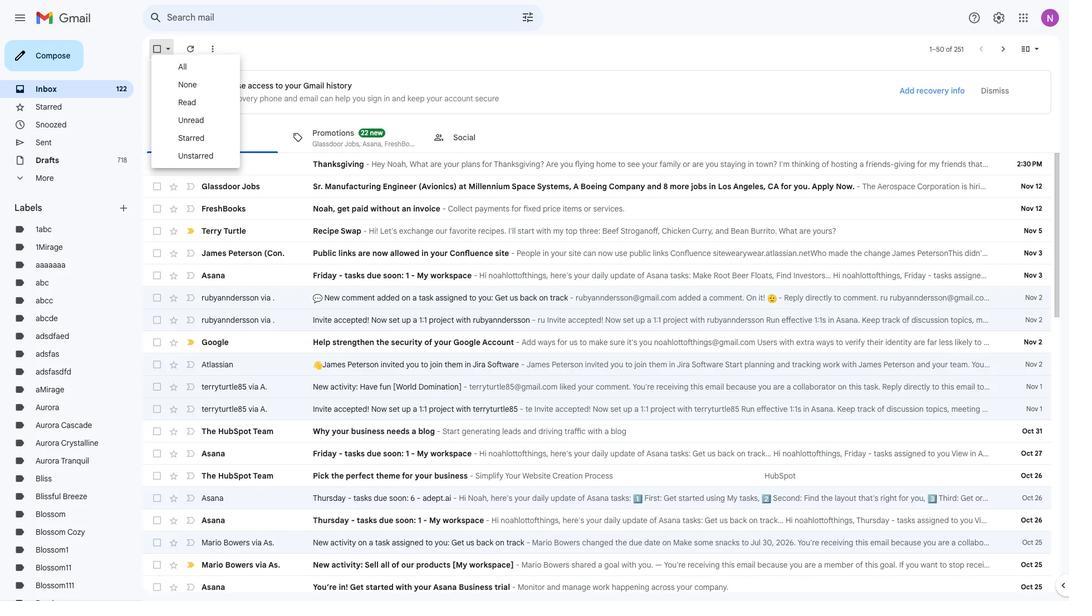 Task type: describe. For each thing, give the bounding box(es) containing it.
1 vertical spatial you:
[[435, 538, 450, 548]]

soon for ge
[[1041, 516, 1058, 526]]

unread
[[178, 115, 204, 125]]

blossom11
[[36, 563, 71, 573]]

the left layout
[[821, 493, 833, 503]]

63 ͏ from the left
[[748, 204, 750, 214]]

us left ba
[[1052, 449, 1060, 459]]

hi down the second:
[[786, 516, 793, 526]]

. for rubyanndersson@gmail.com added a comment. on it!
[[273, 293, 275, 303]]

receiving up invite accepted! now set up a 1:1 project with terryturtle85 - te invite accepted! now set up a 1:1 project with terryturtle85 run effective 1:1s in asana. keep track of discussion topics, meeting notes, and action items in
[[656, 382, 688, 392]]

workspace for hi noahlottofthings, here's your daily update of asana tasks: make root beer floats, find investors… hi noahlottofthings, friday - tasks assigned to you view in
[[430, 271, 472, 281]]

first: get started using my tasks,
[[643, 493, 762, 503]]

payments
[[475, 204, 510, 214]]

aaaaaaa
[[36, 260, 66, 270]]

track… for friday
[[748, 449, 771, 459]]

2️⃣ image
[[762, 494, 771, 504]]

organized
[[975, 493, 1010, 503]]

search mail image
[[146, 8, 166, 28]]

on
[[746, 293, 757, 303]]

chicken
[[662, 226, 690, 236]]

0 horizontal spatial reply
[[784, 293, 803, 303]]

0 horizontal spatial our
[[401, 560, 414, 570]]

aurora tranquil
[[36, 456, 89, 466]]

cascade
[[61, 420, 92, 430]]

1 vertical spatial you
[[972, 360, 984, 370]]

public links are now allowed in your confluence site - people in your site can now use public links confluence sitewearywear.atlassian.netwho made the change james petersonthis didn't make anything public on
[[313, 248, 1069, 258]]

2 google from the left
[[453, 337, 480, 347]]

51 ͏ from the left
[[724, 204, 726, 214]]

flying
[[575, 159, 594, 169]]

0 vertical spatial ru
[[880, 293, 888, 303]]

1 vertical spatial or
[[584, 204, 591, 214]]

2 blog from the left
[[611, 426, 626, 437]]

team.
[[950, 360, 970, 370]]

in up ba
[[1066, 404, 1069, 414]]

14 row from the top
[[143, 443, 1069, 465]]

0 horizontal spatial make
[[589, 337, 608, 347]]

friends
[[941, 159, 966, 169]]

settings image
[[992, 11, 1006, 24]]

favorite
[[449, 226, 476, 236]]

cozy
[[67, 527, 85, 537]]

16 row from the top
[[143, 487, 1069, 509]]

you down anything
[[997, 271, 1010, 281]]

via for rubyanndersson@gmail.com added a comment. on it!
[[261, 293, 271, 303]]

1 staying from the left
[[720, 159, 746, 169]]

manage
[[562, 582, 591, 592]]

for right ca
[[781, 182, 792, 192]]

primary
[[171, 132, 200, 142]]

shared
[[572, 560, 596, 570]]

0 horizontal spatial task.
[[864, 382, 880, 392]]

11 row from the top
[[143, 376, 1069, 398]]

tasks: for hi noahlottofthings, here's your daily update of asana tasks: get us back on track… hi noahlottofthings, thursday - tasks assigned to you view in asana due soon ge
[[683, 516, 703, 526]]

in down tracking
[[803, 404, 809, 414]]

oct 25 for on
[[1022, 538, 1042, 547]]

1 blog from the left
[[418, 426, 435, 437]]

oct 27
[[1021, 449, 1042, 458]]

here's for hi noahlottofthings, here's your daily update of asana tasks: get us back on track… hi noahlottofthings, thursday - tasks assigned to you view in asana due soon ge
[[563, 516, 584, 526]]

72 ͏ from the left
[[766, 204, 768, 214]]

generating
[[462, 426, 500, 437]]

add inside button
[[900, 86, 914, 96]]

older image
[[998, 43, 1009, 55]]

your right across
[[677, 582, 692, 592]]

34 ͏ from the left
[[690, 204, 693, 214]]

on right activity
[[358, 538, 367, 548]]

1 vertical spatial find
[[804, 493, 819, 503]]

nov 2 right share
[[1025, 360, 1042, 369]]

want for comment.
[[1045, 382, 1062, 392]]

2 vertical spatial noah,
[[468, 493, 489, 503]]

update for hi noahlottofthings, here's your daily update of asana tasks: get us back on track… hi noahlottofthings, friday - tasks assigned to you view in asana due soon get us ba
[[610, 449, 635, 459]]

blossom for "blossom" link
[[36, 509, 66, 519]]

hey
[[372, 159, 385, 169]]

a inside you could lose access to your gmail history adding a recovery phone and email can help you sign in and keep your account secure
[[220, 94, 225, 104]]

62 ͏ from the left
[[746, 204, 748, 214]]

comment
[[342, 293, 375, 303]]

recovery inside you could lose access to your gmail history adding a recovery phone and email can help you sign in and keep your account secure
[[227, 94, 258, 104]]

1:1 up security
[[419, 315, 427, 325]]

3 2 from the top
[[1038, 338, 1042, 346]]

gmail
[[303, 81, 324, 91]]

32 ͏ from the left
[[687, 204, 689, 214]]

2 links from the left
[[653, 248, 669, 258]]

sitewearywear.atlassian.netwho
[[713, 248, 826, 258]]

theme
[[376, 471, 400, 481]]

main content containing all
[[143, 36, 1069, 601]]

my right the using
[[727, 493, 737, 503]]

receiving up member
[[821, 538, 853, 548]]

and left bean
[[715, 226, 729, 236]]

1 horizontal spatial collaborator
[[958, 538, 1001, 548]]

0 vertical spatial task
[[419, 293, 433, 303]]

2 ͏ from the left
[[627, 204, 629, 214]]

mario bowers via as. for new activity on a task assigned to you: get us back on track
[[202, 538, 274, 548]]

2 horizontal spatial glassdoor
[[454, 139, 485, 148]]

want for goal.
[[921, 560, 938, 570]]

1 public from the left
[[629, 248, 651, 258]]

0 vertical spatial start
[[725, 360, 742, 370]]

promotions, 22 new messages, tab
[[283, 122, 485, 153]]

are right that
[[984, 159, 996, 169]]

2 jira from the left
[[677, 360, 690, 370]]

15 row from the top
[[143, 465, 1051, 487]]

you down third: get organized with sections… h
[[960, 516, 973, 526]]

42 ͏ from the left
[[706, 204, 708, 214]]

6 row from the top
[[143, 264, 1051, 287]]

30,
[[763, 538, 774, 548]]

0 horizontal spatial started
[[366, 582, 394, 592]]

peterson down turtle
[[228, 248, 262, 258]]

17 row from the top
[[143, 509, 1069, 532]]

about
[[1046, 560, 1067, 570]]

refresh image
[[185, 43, 196, 55]]

are down atlassian, at left top
[[430, 159, 442, 169]]

0 vertical spatial because
[[726, 382, 756, 392]]

main menu image
[[13, 11, 27, 24]]

james peterson invited you to join them in jira software
[[322, 360, 519, 370]]

your left team.
[[932, 360, 948, 370]]

60 ͏ from the left
[[742, 204, 744, 214]]

2 horizontal spatial because
[[891, 538, 921, 548]]

due for friday - tasks due soon: 1 - my workspace - hi noahlottofthings, here's your daily update of asana tasks: make root beer floats, find investors… hi noahlottofthings, friday - tasks assigned to you view in
[[367, 271, 381, 281]]

2 join from the left
[[634, 360, 647, 370]]

row containing google
[[143, 331, 1069, 354]]

and right monitor
[[547, 582, 560, 592]]

due for get
[[1002, 449, 1016, 459]]

atlassian,
[[423, 139, 452, 148]]

2 public from the left
[[1041, 248, 1062, 258]]

action for te invite accepted! now set up a 1:1 project with terryturtle85 run effective 1:1s in asana. keep track of discussion topics, meeting notes, and action items in
[[1021, 404, 1043, 414]]

your down exchange
[[430, 248, 448, 258]]

on down verify
[[838, 382, 847, 392]]

adsfas
[[36, 349, 59, 359]]

topics, for invite accepted! now set up a 1:1 project with rubyanndersson - ru invite accepted! now set up a 1:1 project with rubyanndersson run effective 1:1s in asana. keep track of discussion topics, meeting notes, and action 
[[951, 315, 974, 325]]

0 horizontal spatial find
[[776, 271, 791, 281]]

james down their
[[858, 360, 882, 370]]

receiving down some
[[688, 560, 720, 570]]

apply
[[812, 182, 834, 192]]

tasks down you,
[[897, 516, 915, 526]]

manufacturing
[[325, 182, 381, 192]]

as. for new activity on a task assigned to you: get us back on track
[[263, 538, 274, 548]]

new for new activity on a task assigned to you: get us back on track - mario bowers changed the due date on make some snacks to jul 30, 2026. you're receiving this email because you are a collaborator on this task. reply d
[[313, 538, 328, 548]]

noahlottofthings, down the people
[[488, 271, 548, 281]]

company
[[609, 182, 645, 192]]

back up the using
[[717, 449, 735, 459]]

traffic
[[564, 426, 586, 437]]

in inside you could lose access to your gmail history adding a recovery phone and email can help you sign in and keep your account secure
[[384, 94, 390, 104]]

your down traffic
[[574, 449, 590, 459]]

te
[[525, 404, 532, 414]]

be
[[984, 337, 993, 347]]

your left gmail
[[285, 81, 301, 91]]

1 horizontal spatial business
[[434, 471, 468, 481]]

19 ͏ from the left
[[661, 204, 663, 214]]

curry,
[[692, 226, 713, 236]]

snoozed
[[36, 120, 67, 130]]

1 horizontal spatial read
[[220, 159, 239, 169]]

30 ͏ from the left
[[683, 204, 685, 214]]

45 ͏ from the left
[[712, 204, 714, 214]]

in up organized
[[970, 449, 976, 459]]

petersonthis
[[917, 248, 963, 258]]

simplify
[[475, 471, 503, 481]]

start
[[518, 226, 534, 236]]

advanced search options image
[[517, 6, 539, 28]]

due left date
[[629, 538, 642, 548]]

your up james peterson invited you to join them in jira software
[[434, 337, 451, 347]]

1 invited from the left
[[381, 360, 404, 370]]

rubyanndersson down the james peterson (con.
[[202, 293, 259, 303]]

email down team.
[[956, 382, 975, 392]]

your down top
[[551, 248, 567, 258]]

all
[[381, 560, 390, 570]]

2 horizontal spatial or
[[1022, 337, 1030, 347]]

asana. for terryturtle85
[[811, 404, 835, 414]]

and left tracking
[[777, 360, 790, 370]]

18 ͏ from the left
[[659, 204, 661, 214]]

22 new
[[361, 128, 383, 137]]

for right "giving"
[[917, 159, 927, 169]]

70 ͏ from the left
[[762, 204, 764, 214]]

0 horizontal spatial directly
[[805, 293, 832, 303]]

soon: left 6
[[389, 493, 409, 503]]

get right third:
[[961, 493, 973, 503]]

27
[[1035, 449, 1042, 458]]

0 horizontal spatial you.
[[638, 560, 653, 570]]

8 row from the top
[[143, 309, 1069, 331]]

your down products
[[414, 582, 431, 592]]

hubspot for why your business needs a blog - start generating leads and driving traffic with a blog ‌ ‌ ‌ ‌ ‌ ‌ ‌ ‌ ‌ ‌ ‌ ‌ ‌ ‌ ‌ ‌ ‌ ‌ ‌ ‌ ‌ ‌ ‌ ‌ ‌ ‌ ‌ ‌ ‌ ‌ ‌ ‌ ‌ ‌ ‌ ‌ ‌ ‌ ‌ ‌ ‌ ‌ ‌ ‌ ‌ ‌ ‌ ‌ ‌ ‌ ‌ ‌ ‌ ‌ ‌ ‌ ‌ ‌ ‌ ‌ ‌ ‌ ‌ ‌ ‌ ‌ ‌ ‌ ‌ ‌ ‌ ‌ ‌
[[218, 426, 251, 437]]

for right theme
[[402, 471, 413, 481]]

43 ͏ from the left
[[708, 204, 710, 214]]

due for friday - tasks due soon: 1 - my workspace - hi noahlottofthings, here's your daily update of asana tasks: get us back on track… hi noahlottofthings, friday - tasks assigned to you view in asana due soon get us ba
[[367, 449, 381, 459]]

via for te invite accepted! now set up a 1:1 project with terryturtle85 run effective 1:1s in asana. keep track of discussion topics, meeting notes, and action items in
[[248, 404, 258, 414]]

meeting for invite accepted! now set up a 1:1 project with rubyanndersson - ru invite accepted! now set up a 1:1 project with rubyanndersson run effective 1:1s in asana. keep track of discussion topics, meeting notes, and action 
[[976, 315, 1005, 325]]

2 invited from the left
[[585, 360, 608, 370]]

0 horizontal spatial work
[[593, 582, 610, 592]]

3 for hi noahlottofthings, here's your daily update of asana tasks: make root beer floats, find investors… hi noahlottofthings, friday - tasks assigned to you view in
[[1038, 271, 1042, 280]]

account
[[444, 94, 473, 104]]

get down the using
[[705, 516, 718, 526]]

2 2 from the top
[[1039, 316, 1042, 324]]

business
[[459, 582, 493, 592]]

12 for sr. manufacturing engineer (avionics) at millennium space systems, a boeing company and 8 more jobs in los angeles, ca for you. apply now. -
[[1035, 182, 1042, 190]]

and left keep
[[392, 94, 405, 104]]

goal.
[[880, 560, 897, 570]]

in down investors… at the right of page
[[828, 315, 834, 325]]

1 horizontal spatial you.
[[794, 182, 810, 192]]

more
[[670, 182, 689, 192]]

oct 25 for about
[[1021, 561, 1042, 569]]

are left far on the right bottom of page
[[914, 337, 925, 347]]

you down 3️⃣ image
[[923, 538, 936, 548]]

and right leads
[[523, 426, 536, 437]]

social tab
[[424, 122, 565, 153]]

nov for invite accepted! now set up a 1:1 project with terryturtle85 - te invite accepted! now set up a 1:1 project with terryturtle85 run effective 1:1s in asana. keep track of discussion topics, meeting notes, and action items in
[[1026, 405, 1038, 413]]

soon: for hi noahlottofthings, here's your daily update of asana tasks: get us back on track… hi noahlottofthings, thursday - tasks assigned to you view in asana due soon ge
[[395, 516, 416, 526]]

update down creation
[[551, 493, 576, 503]]

0 vertical spatial our
[[436, 226, 447, 236]]

date
[[644, 538, 660, 548]]

row containing glassdoor jobs
[[143, 175, 1051, 198]]

have
[[360, 382, 378, 392]]

61 ͏ from the left
[[744, 204, 746, 214]]

you up 31
[[1030, 382, 1043, 392]]

75 ͏ from the left
[[772, 204, 774, 214]]

some
[[694, 538, 713, 548]]

23 ͏ from the left
[[669, 204, 671, 214]]

18 row from the top
[[143, 532, 1069, 554]]

0 horizontal spatial my
[[553, 226, 564, 236]]

floats,
[[751, 271, 774, 281]]

update for hi noahlottofthings, here's your daily update of asana tasks: get us back on track… hi noahlottofthings, thursday - tasks assigned to you view in asana due soon ge
[[623, 516, 648, 526]]

and right phone
[[284, 94, 297, 104]]

you right it's
[[639, 337, 652, 347]]

collect
[[448, 204, 473, 214]]

giving
[[894, 159, 915, 169]]

hosting
[[831, 159, 858, 169]]

1 horizontal spatial my
[[929, 159, 940, 169]]

0 vertical spatial collaborator
[[793, 382, 836, 392]]

action for ru invite accepted! now set up a 1:1 project with rubyanndersson run effective 1:1s in asana. keep track of discussion topics, meeting notes, and action 
[[1046, 315, 1068, 325]]

in up the new activity: have fun [world domination] - terryturtle85@gmail.com liked your comment. you're receiving this email because you are a collaborator on this task. reply directly to this email to comment. if you want to
[[669, 360, 675, 370]]

you down sure
[[610, 360, 623, 370]]

29 ͏ from the left
[[681, 204, 683, 214]]

52 ͏ from the left
[[726, 204, 728, 214]]

Search mail text field
[[167, 12, 490, 23]]

row containing ican read
[[143, 153, 1053, 175]]

are up jobs
[[692, 159, 704, 169]]

0 vertical spatial read
[[178, 97, 196, 107]]

tasks: for hi noahlottofthings, here's your daily update of asana tasks: make root beer floats, find investors… hi noahlottofthings, friday - tasks assigned to you view in
[[670, 271, 691, 281]]

0 vertical spatial or
[[683, 159, 690, 169]]

1 vertical spatial add
[[522, 337, 536, 347]]

36 ͏ from the left
[[694, 204, 697, 214]]

tranquil
[[61, 456, 89, 466]]

friday - tasks due soon: 1 - my workspace - hi noahlottofthings, here's your daily update of asana tasks: get us back on track… hi noahlottofthings, friday - tasks assigned to you view in asana due soon get us ba
[[313, 449, 1069, 459]]

noahlottofthings, down change
[[842, 271, 902, 281]]

none
[[178, 80, 197, 90]]

james up terryturtle85@gmail.com
[[527, 360, 550, 370]]

noahlottofthings, down - hi noah, here's your daily update of asana tasks:
[[501, 516, 561, 526]]

activity: for sell
[[331, 560, 363, 570]]

hi up new comment added on a task assigned to you: get us back on track
[[479, 271, 486, 281]]

39 ͏ from the left
[[700, 204, 702, 214]]

oct for hi noahlottofthings, here's your daily update of asana tasks: get us back on track… hi noahlottofthings, friday - tasks assigned to you view in asana due soon get us ba
[[1021, 449, 1033, 458]]

invite accepted! now set up a 1:1 project with rubyanndersson - ru invite accepted! now set up a 1:1 project with rubyanndersson run effective 1:1s in asana. keep track of discussion topics, meeting notes, and action 
[[313, 315, 1069, 325]]

friday down why
[[313, 449, 337, 459]]

26 for hi noah, here's your daily update of asana tasks:
[[1035, 494, 1042, 502]]

blossom for blossom cozy
[[36, 527, 66, 537]]

aurora crystalline link
[[36, 438, 99, 448]]

services.
[[593, 204, 625, 214]]

driving
[[538, 426, 563, 437]]

as. for new activity: sell all of our products [my workspace]
[[268, 560, 280, 570]]

2 horizontal spatial work
[[1041, 360, 1058, 370]]

soon for get
[[1018, 449, 1035, 459]]

49 ͏ from the left
[[720, 204, 722, 214]]

family
[[660, 159, 681, 169]]

you right are
[[560, 159, 573, 169]]

0 vertical spatial business
[[351, 426, 385, 437]]

25 ͏ from the left
[[673, 204, 675, 214]]

1 horizontal spatial reply
[[882, 382, 902, 392]]

58 ͏ from the left
[[738, 204, 740, 214]]

are down - james peterson invited you to join them in jira software start planning and tracking work with james peterson and your team. you can share your work and
[[773, 382, 785, 392]]

37 ͏ from the left
[[696, 204, 698, 214]]

nov for help strengthen the security of your google account - add ways for us to make sure it's you noahlottofthings@gmail.com users with extra ways to verify their identity are far less likely to be hacked or locked out
[[1024, 338, 1037, 346]]

extra
[[796, 337, 814, 347]]

you,
[[911, 493, 926, 503]]

11 ͏ from the left
[[645, 204, 647, 214]]

rubyanndersson via . for rubyanndersson@gmail.com added a comment. on it!
[[202, 293, 275, 303]]

exchange
[[399, 226, 434, 236]]

email up invite accepted! now set up a 1:1 project with terryturtle85 - te invite accepted! now set up a 1:1 project with terryturtle85 run effective 1:1s in asana. keep track of discussion topics, meeting notes, and action items in
[[705, 382, 724, 392]]

2 horizontal spatial you're
[[798, 538, 819, 548]]

didn't
[[965, 248, 985, 258]]

ca
[[768, 182, 779, 192]]

team for pick the perfect theme for your business
[[253, 471, 273, 481]]

33 ͏ from the left
[[689, 204, 691, 214]]

1 horizontal spatial work
[[823, 360, 840, 370]]

daily down website
[[532, 493, 549, 503]]

get right in!
[[350, 582, 364, 592]]

third: get organized with sections… h
[[937, 493, 1069, 503]]

stop
[[949, 560, 964, 570]]

it!
[[759, 293, 765, 303]]

1 horizontal spatial items
[[1045, 404, 1064, 414]]

0 horizontal spatial ru
[[538, 315, 545, 325]]

you inside you could lose access to your gmail history adding a recovery phone and email can help you sign in and keep your account secure
[[193, 81, 206, 91]]

tasks down perfect
[[353, 493, 372, 503]]

you're in! get started with your asana business trial - monitor and manage work happening across your company. ‌ ‌ ‌ ‌ ‌ ‌ ‌ ‌ ‌ ‌ ‌ ‌ ‌ ‌ ‌ ‌ ‌ ‌ ‌ ‌ ‌ ‌ ‌ ‌ ‌ ‌ ‌ ‌ ‌ ‌ ‌ ‌ ‌ ‌ ‌ ‌ ‌ ‌ ‌ ‌ ‌ ‌ ‌ ‌ ‌ ‌ ‌ ‌ ‌ ‌ ‌ ‌ ‌ ‌ ‌ ‌ ‌ ‌ ‌ ‌ ‌ ‌ ‌ ‌ ‌ ‌ ‌ ‌ ‌ ‌ ‌ ‌ ‌
[[313, 582, 874, 592]]

1 ways from the left
[[538, 337, 555, 347]]

the right made
[[850, 248, 862, 258]]

tracking
[[792, 360, 821, 370]]

0 vertical spatial noah,
[[387, 159, 408, 169]]

1 horizontal spatial make
[[987, 248, 1006, 258]]

3 26 from the top
[[1034, 516, 1042, 524]]

history
[[326, 81, 352, 91]]

for left fixed
[[511, 204, 521, 214]]

your right 'see'
[[642, 159, 658, 169]]

abcde link
[[36, 313, 58, 323]]

the left security
[[376, 337, 389, 347]]

28 ͏ from the left
[[679, 204, 681, 214]]

nov for noah, get paid without an invoice - collect payments for fixed price items or services. ͏ ͏ ͏ ͏ ͏ ͏ ͏ ͏ ͏ ͏ ͏ ͏ ͏ ͏ ͏ ͏ ͏ ͏ ͏ ͏ ͏ ͏ ͏ ͏ ͏ ͏ ͏ ͏ ͏ ͏ ͏ ͏ ͏ ͏ ͏ ͏ ͏ ͏ ͏ ͏ ͏ ͏ ͏ ͏ ͏ ͏ ͏ ͏ ͏ ͏ ͏ ͏ ͏ ͏ ͏ ͏ ͏ ͏ ͏ ͏ ͏ ͏ ͏ ͏ ͏ ͏ ͏ ͏ ͏ ͏ ͏ ͏ ͏ ͏ ͏
[[1021, 204, 1034, 213]]

nov 2 up locked
[[1025, 316, 1042, 324]]

1mirage
[[36, 242, 63, 252]]

tasks down the thursday - tasks due soon: 6 - adept.ai
[[357, 516, 377, 526]]

26 ͏ from the left
[[675, 204, 677, 214]]

0 vertical spatial started
[[679, 493, 704, 503]]

more button
[[0, 169, 134, 187]]

1 vertical spatial what
[[779, 226, 797, 236]]

2 horizontal spatial view
[[1011, 271, 1028, 281]]

you could lose access to your gmail history adding a recovery phone and email can help you sign in and keep your account secure
[[193, 81, 499, 104]]

59 ͏ from the left
[[740, 204, 742, 214]]

🫡 image
[[767, 294, 776, 303]]

1 join from the left
[[430, 360, 443, 370]]

noahlottofthings, down layout
[[795, 516, 855, 526]]

2 vertical spatial 25
[[1034, 583, 1042, 591]]

a
[[573, 182, 579, 192]]

2 confluence from the left
[[670, 248, 711, 258]]

us up [my
[[466, 538, 474, 548]]

in down organized
[[993, 516, 999, 526]]

help
[[335, 94, 351, 104]]

you inside you could lose access to your gmail history adding a recovery phone and email can help you sign in and keep your account secure
[[352, 94, 365, 104]]

blossom cozy
[[36, 527, 85, 537]]

noahlottofthings, up the second:
[[782, 449, 842, 459]]

25 for on
[[1035, 538, 1042, 547]]

oct for mario bowers shared a goal with you. — you're receiving this email because you are a member of this goal. if you want to stop receiving notifications about 
[[1021, 561, 1033, 569]]

on up the tasks,
[[737, 449, 746, 459]]

glassdoor for glassdoor jobs, asana, freshbooks, atlassian, glassdoor
[[312, 139, 343, 148]]

thursday for thursday - tasks due soon: 6 - adept.ai
[[313, 493, 346, 503]]

1 vertical spatial directly
[[904, 382, 930, 392]]

comment. down share
[[986, 382, 1021, 392]]

50
[[936, 45, 944, 53]]

comment. down sure
[[596, 382, 631, 392]]

718
[[117, 156, 127, 164]]

info
[[951, 86, 965, 96]]

invoice
[[413, 204, 440, 214]]

2 horizontal spatial reply
[[1047, 538, 1067, 548]]

47 ͏ from the left
[[716, 204, 718, 214]]

likely
[[955, 337, 972, 347]]

blossom cozy link
[[36, 527, 85, 537]]

on right anything
[[1064, 248, 1069, 258]]

right
[[880, 493, 897, 503]]

due for thursday - tasks due soon: 6 - adept.ai
[[374, 493, 387, 503]]

dismiss button
[[973, 81, 1017, 101]]

creation
[[552, 471, 583, 481]]

hi down made
[[833, 271, 840, 281]]

oct for start generating leads and driving traffic with a blog ‌ ‌ ‌ ‌ ‌ ‌ ‌ ‌ ‌ ‌ ‌ ‌ ‌ ‌ ‌ ‌ ‌ ‌ ‌ ‌ ‌ ‌ ‌ ‌ ‌ ‌ ‌ ‌ ‌ ‌ ‌ ‌ ‌ ‌ ‌ ‌ ‌ ‌ ‌ ‌ ‌ ‌ ‌ ‌ ‌ ‌ ‌ ‌ ‌ ‌ ‌ ‌ ‌ ‌ ‌ ‌ ‌ ‌ ‌ ‌ ‌ ‌ ‌ ‌ ‌ ‌ ‌ ‌ ‌ ‌ ‌ ‌ ‌
[[1022, 427, 1034, 435]]

0 vertical spatial you're
[[633, 382, 654, 392]]

soon: for hi noahlottofthings, here's your daily update of asana tasks: make root beer floats, find investors… hi noahlottofthings, friday - tasks assigned to you view in
[[383, 271, 404, 281]]

2 vertical spatial oct 25
[[1021, 583, 1042, 591]]

4 ͏ from the left
[[631, 204, 633, 214]]

nov 3 for hi noahlottofthings, here's your daily update of asana tasks: make root beer floats, find investors… hi noahlottofthings, friday - tasks assigned to you view in
[[1024, 271, 1042, 280]]

. for ru invite accepted! now set up a 1:1 project with rubyanndersson run effective 1:1s in asana. keep track of discussion topics, meeting notes, and action 
[[273, 315, 275, 325]]

44 ͏ from the left
[[710, 204, 712, 214]]

and left the 8
[[647, 182, 661, 192]]

mario bowers via as. for new activity: sell all of our products [my workspace]
[[202, 560, 280, 570]]

16 ͏ from the left
[[655, 204, 657, 214]]

9 ͏ from the left
[[641, 204, 643, 214]]

nov for invite accepted! now set up a 1:1 project with rubyanndersson - ru invite accepted! now set up a 1:1 project with rubyanndersson run effective 1:1s in asana. keep track of discussion topics, meeting notes, and action 
[[1025, 316, 1037, 324]]

this up invite accepted! now set up a 1:1 project with terryturtle85 - te invite accepted! now set up a 1:1 project with terryturtle85 run effective 1:1s in asana. keep track of discussion topics, meeting notes, and action items in
[[690, 382, 703, 392]]

bliss link
[[36, 474, 52, 484]]

and down far on the right bottom of page
[[917, 360, 930, 370]]

1 google from the left
[[202, 337, 229, 347]]

tasks up perfect
[[344, 449, 365, 459]]

12 for noah, get paid without an invoice - collect payments for fixed price items or services. ͏ ͏ ͏ ͏ ͏ ͏ ͏ ͏ ͏ ͏ ͏ ͏ ͏ ͏ ͏ ͏ ͏ ͏ ͏ ͏ ͏ ͏ ͏ ͏ ͏ ͏ ͏ ͏ ͏ ͏ ͏ ͏ ͏ ͏ ͏ ͏ ͏ ͏ ͏ ͏ ͏ ͏ ͏ ͏ ͏ ͏ ͏ ͏ ͏ ͏ ͏ ͏ ͏ ͏ ͏ ͏ ͏ ͏ ͏ ͏ ͏ ͏ ͏ ͏ ͏ ͏ ͏ ͏ ͏ ͏ ͏ ͏ ͏ ͏ ͏
[[1035, 204, 1042, 213]]

back up workspace]
[[476, 538, 493, 548]]



Task type: vqa. For each thing, say whether or not it's contained in the screenshot.


Task type: locate. For each thing, give the bounding box(es) containing it.
19 row from the top
[[143, 554, 1069, 576]]

38 ͏ from the left
[[698, 204, 700, 214]]

let's
[[380, 226, 397, 236]]

10 row from the top
[[143, 354, 1069, 376]]

1 horizontal spatial make
[[693, 271, 712, 281]]

ways right extra
[[816, 337, 834, 347]]

1 horizontal spatial blog
[[611, 426, 626, 437]]

2 mario bowers via as. from the top
[[202, 560, 280, 570]]

14 ͏ from the left
[[651, 204, 653, 214]]

member
[[824, 560, 854, 570]]

labels heading
[[14, 203, 118, 214]]

tab list inside "main content"
[[143, 122, 1060, 153]]

0 horizontal spatial staying
[[720, 159, 746, 169]]

oct down "oct 27"
[[1021, 472, 1033, 480]]

2 blossom from the top
[[36, 527, 66, 537]]

2 vertical spatial workspace
[[443, 516, 484, 526]]

reply left the d
[[1047, 538, 1067, 548]]

glassdoor for glassdoor jobs
[[202, 182, 240, 192]]

12 down town. at the top right of the page
[[1035, 182, 1042, 190]]

view down anything
[[1011, 271, 1028, 281]]

0 horizontal spatial site
[[495, 248, 509, 258]]

team for why your business needs a blog
[[253, 426, 273, 437]]

row containing atlassian
[[143, 354, 1069, 376]]

1 rubyanndersson via . from the top
[[202, 293, 275, 303]]

1:1
[[419, 315, 427, 325], [653, 315, 661, 325], [419, 404, 427, 414], [641, 404, 648, 414]]

the for why your business needs a blog - start generating leads and driving traffic with a blog ‌ ‌ ‌ ‌ ‌ ‌ ‌ ‌ ‌ ‌ ‌ ‌ ‌ ‌ ‌ ‌ ‌ ‌ ‌ ‌ ‌ ‌ ‌ ‌ ‌ ‌ ‌ ‌ ‌ ‌ ‌ ‌ ‌ ‌ ‌ ‌ ‌ ‌ ‌ ‌ ‌ ‌ ‌ ‌ ‌ ‌ ‌ ‌ ‌ ‌ ‌ ‌ ‌ ‌ ‌ ‌ ‌ ‌ ‌ ‌ ‌ ‌ ‌ ‌ ‌ ‌ ‌ ‌ ‌ ‌ ‌ ‌ ‌
[[202, 426, 216, 437]]

new comment added on a task assigned to you: get us back on track
[[322, 293, 568, 303]]

2 vertical spatial can
[[986, 360, 999, 370]]

new for new comment added on a task assigned to you: get us back on track
[[324, 293, 340, 303]]

1abc
[[36, 224, 52, 234]]

recovery inside button
[[916, 86, 949, 96]]

i'm
[[779, 159, 790, 169]]

make left sure
[[589, 337, 608, 347]]

here's
[[550, 271, 572, 281], [550, 449, 572, 459], [491, 493, 512, 503], [563, 516, 584, 526]]

due for ge
[[1025, 516, 1039, 526]]

1 vertical spatial 1:1s
[[790, 404, 801, 414]]

0 horizontal spatial make
[[673, 538, 692, 548]]

1 vertical spatial mario bowers via as.
[[202, 560, 280, 570]]

h
[[1067, 493, 1069, 503]]

73 ͏ from the left
[[768, 204, 770, 214]]

1:1s for rubyanndersson
[[814, 315, 826, 325]]

71 ͏ from the left
[[764, 204, 766, 214]]

you up third:
[[937, 449, 950, 459]]

see
[[627, 159, 640, 169]]

the hubspot team for why your business needs a blog
[[202, 426, 273, 437]]

0 vertical spatial mario bowers via as.
[[202, 538, 274, 548]]

added for rubyanndersson@gmail.com
[[678, 293, 701, 303]]

3 row from the top
[[143, 198, 1051, 220]]

starred inside "main content"
[[178, 133, 204, 143]]

can
[[320, 94, 333, 104], [583, 248, 596, 258], [986, 360, 999, 370]]

0 vertical spatial meeting
[[976, 315, 1005, 325]]

workspace down adept.ai
[[443, 516, 484, 526]]

rubyanndersson down on
[[707, 315, 764, 325]]

1 team from the top
[[253, 426, 273, 437]]

1:1 down domination]
[[419, 404, 427, 414]]

oct 26 down "oct 27"
[[1021, 472, 1042, 480]]

can for email
[[320, 94, 333, 104]]

2 nov 3 from the top
[[1024, 271, 1042, 280]]

row containing freshbooks
[[143, 198, 1051, 220]]

email inside you could lose access to your gmail history adding a recovery phone and email can help you sign in and keep your account secure
[[299, 94, 318, 104]]

new down 👋 image
[[313, 382, 328, 392]]

workspace]
[[469, 560, 514, 570]]

tab list containing promotions
[[143, 122, 1060, 153]]

1 down locked
[[1040, 383, 1042, 391]]

james peterson (con.
[[202, 248, 285, 258]]

0 vertical spatial view
[[1011, 271, 1028, 281]]

oct 25
[[1022, 538, 1042, 547], [1021, 561, 1042, 569], [1021, 583, 1042, 591]]

you: up "account"
[[478, 293, 493, 303]]

0 horizontal spatial you:
[[435, 538, 450, 548]]

0 horizontal spatial can
[[320, 94, 333, 104]]

nov 12
[[1021, 182, 1042, 190], [1021, 204, 1042, 213]]

26 left h
[[1035, 494, 1042, 502]]

effective for terryturtle85
[[757, 404, 788, 414]]

make
[[693, 271, 712, 281], [673, 538, 692, 548]]

effective for rubyanndersson
[[782, 315, 812, 325]]

invite accepted! now set up a 1:1 project with terryturtle85 - te invite accepted! now set up a 1:1 project with terryturtle85 run effective 1:1s in asana. keep track of discussion topics, meeting notes, and action items in
[[313, 404, 1069, 414]]

66 ͏ from the left
[[754, 204, 756, 214]]

1 them from the left
[[445, 360, 463, 370]]

0 vertical spatial directly
[[805, 293, 832, 303]]

keep
[[407, 94, 425, 104]]

via
[[261, 293, 271, 303], [261, 315, 271, 325], [248, 382, 258, 392], [248, 404, 258, 414], [252, 538, 262, 548], [255, 560, 267, 570]]

55 ͏ from the left
[[732, 204, 734, 214]]

15 ͏ from the left
[[653, 204, 655, 214]]

items up ba
[[1045, 404, 1064, 414]]

abc link
[[36, 278, 49, 288]]

blossom
[[36, 509, 66, 519], [36, 527, 66, 537]]

new for new activity: have fun [world domination] - terryturtle85@gmail.com liked your comment. you're receiving this email because you are a collaborator on this task. reply directly to this email to comment. if you want to
[[313, 382, 328, 392]]

41 ͏ from the left
[[704, 204, 706, 214]]

1 horizontal spatial task.
[[1028, 538, 1045, 548]]

you
[[352, 94, 365, 104], [560, 159, 573, 169], [706, 159, 718, 169], [997, 271, 1010, 281], [639, 337, 652, 347], [406, 360, 419, 370], [610, 360, 623, 370], [758, 382, 771, 392], [1030, 382, 1043, 392], [937, 449, 950, 459], [960, 516, 973, 526], [923, 538, 936, 548], [790, 560, 802, 570], [906, 560, 919, 570]]

asana. for rubyanndersson
[[836, 315, 860, 325]]

blissful
[[36, 492, 61, 502]]

comment. up verify
[[843, 293, 878, 303]]

1 nov 12 from the top
[[1021, 182, 1042, 190]]

3 for people in your site can now use public links confluence sitewearywear.atlassian.netwho made the change james petersonthis didn't make anything public on
[[1038, 249, 1042, 257]]

leads
[[502, 426, 521, 437]]

beef
[[602, 226, 619, 236]]

friday up second: find the layout that's right for you,
[[844, 449, 866, 459]]

your down recipe swap - hi! let's exchange our favorite recipes. i'll start with my top three: beef stroganoff, chicken curry, and bean burrito. what are yours?
[[574, 271, 590, 281]]

2 vertical spatial view
[[975, 516, 991, 526]]

blossom link
[[36, 509, 66, 519]]

you:
[[478, 293, 493, 303], [435, 538, 450, 548]]

0 vertical spatial items
[[563, 204, 582, 214]]

nov 12 down 2:30 pm
[[1021, 182, 1042, 190]]

6
[[411, 493, 415, 503]]

1 horizontal spatial staying
[[998, 159, 1023, 169]]

soon: for hi noahlottofthings, here's your daily update of asana tasks: get us back on track… hi noahlottofthings, friday - tasks assigned to you view in asana due soon get us ba
[[383, 449, 404, 459]]

2 aurora from the top
[[36, 420, 59, 430]]

labels navigation
[[0, 36, 143, 601]]

1 mario bowers via as. from the top
[[202, 538, 274, 548]]

thursday for thursday - tasks due soon: 1 - my workspace - hi noahlottofthings, here's your daily update of asana tasks: get us back on track… hi noahlottofthings, thursday - tasks assigned to you view in asana due soon ge
[[313, 516, 349, 526]]

1 horizontal spatial started
[[679, 493, 704, 503]]

notes, for ru invite accepted! now set up a 1:1 project with rubyanndersson run effective 1:1s in asana. keep track of discussion topics, meeting notes, and action 
[[1007, 315, 1029, 325]]

tab list
[[143, 122, 1060, 153]]

here's down "your"
[[491, 493, 512, 503]]

aurora for aurora crystalline
[[36, 438, 59, 448]]

blossom11 link
[[36, 563, 71, 573]]

if for comment.
[[1023, 382, 1028, 392]]

0 horizontal spatial or
[[584, 204, 591, 214]]

can inside you could lose access to your gmail history adding a recovery phone and email can help you sign in and keep your account secure
[[320, 94, 333, 104]]

this down that's
[[855, 538, 868, 548]]

items right the price
[[563, 204, 582, 214]]

68 ͏ from the left
[[758, 204, 760, 214]]

1 vertical spatial the hubspot team
[[202, 471, 273, 481]]

aurora for aurora tranquil
[[36, 456, 59, 466]]

oct 26 for hi noah, here's your daily update of asana tasks:
[[1022, 494, 1042, 502]]

aurora link
[[36, 403, 59, 413]]

2 added from the left
[[678, 293, 701, 303]]

💬 image
[[313, 294, 322, 303]]

40 ͏ from the left
[[702, 204, 704, 214]]

2 now from the left
[[598, 248, 613, 258]]

0 vertical spatial terryturtle85 via a.
[[202, 382, 267, 392]]

0 horizontal spatial if
[[899, 560, 904, 570]]

1 horizontal spatial notes,
[[1007, 315, 1029, 325]]

project down domination]
[[429, 404, 454, 414]]

0 horizontal spatial invited
[[381, 360, 404, 370]]

abcc link
[[36, 296, 53, 306]]

0 horizontal spatial start
[[442, 426, 460, 437]]

22 ͏ from the left
[[667, 204, 669, 214]]

workspace for hi noahlottofthings, here's your daily update of asana tasks: get us back on track… hi noahlottofthings, thursday - tasks assigned to you view in asana due soon ge
[[443, 516, 484, 526]]

1 vertical spatial if
[[899, 560, 904, 570]]

1 50 of 251
[[929, 45, 964, 53]]

main content
[[143, 36, 1069, 601]]

and
[[284, 94, 297, 104], [392, 94, 405, 104], [647, 182, 661, 192], [715, 226, 729, 236], [1031, 315, 1044, 325], [777, 360, 790, 370], [917, 360, 930, 370], [1060, 360, 1069, 370], [1006, 404, 1019, 414], [523, 426, 536, 437], [547, 582, 560, 592]]

row containing james peterson (con.
[[143, 242, 1069, 264]]

terry turtle
[[202, 226, 246, 236]]

your up changed
[[586, 516, 602, 526]]

1mirage link
[[36, 242, 63, 252]]

my for hi noahlottofthings, here's your daily update of asana tasks: make root beer floats, find investors… hi noahlottofthings, friday - tasks assigned to you view in
[[417, 271, 428, 281]]

run for terryturtle85
[[741, 404, 755, 414]]

on right date
[[662, 538, 671, 548]]

oct for simplify your website creation process ‌ ‌ ‌ ‌ ‌ ‌ ‌ ‌ ‌ ‌ ‌ ‌ ‌ ‌ ‌ ‌ ‌ ‌ ‌ ‌ ‌ ‌ ‌ ‌ ‌ ‌ ‌ ‌ ‌ ‌ ‌ ‌ ‌ ‌ ‌ ‌ ‌ ‌ ‌ ‌ ‌ ‌ ‌ ‌ ‌ ‌ ‌ ‌ ‌ ‌ ‌ ‌ ‌ ‌ ‌ ‌ ‌ ‌ ‌ ‌ ‌ ‌ ‌ ‌ ‌ ‌ ‌ ‌ ‌ ‌ ‌ ‌ ‌ ‌ ‌ hubspot
[[1021, 472, 1033, 480]]

1 vertical spatial meeting
[[951, 404, 980, 414]]

starred inside "labels" navigation
[[36, 102, 62, 112]]

ways right "account"
[[538, 337, 555, 347]]

amirage link
[[36, 385, 64, 395]]

terryturtle85 via a.
[[202, 382, 267, 392], [202, 404, 267, 414]]

here's for hi noahlottofthings, here's your daily update of asana tasks: make root beer floats, find investors… hi noahlottofthings, friday - tasks assigned to you view in
[[550, 271, 572, 281]]

1 vertical spatial blossom
[[36, 527, 66, 537]]

workspace up new comment added on a task assigned to you: get us back on track
[[430, 271, 472, 281]]

1 rubyanndersson@gmail.com from the left
[[576, 293, 676, 303]]

or left locked
[[1022, 337, 1030, 347]]

7 row from the top
[[143, 287, 1069, 309]]

57 ͏ from the left
[[736, 204, 738, 214]]

65 ͏ from the left
[[752, 204, 754, 214]]

new activity: sell all of our products [my workspace] - mario bowers shared a goal with you. — you're receiving this email because you are a member of this goal. if you want to stop receiving notifications about 
[[313, 560, 1069, 570]]

1 the from the top
[[202, 426, 216, 437]]

because up goal.
[[891, 538, 921, 548]]

1 vertical spatial my
[[553, 226, 564, 236]]

gmail image
[[36, 7, 96, 29]]

1 nov 3 from the top
[[1024, 249, 1042, 257]]

25 up "notifications"
[[1035, 538, 1042, 547]]

1 nov 1 from the top
[[1026, 383, 1042, 391]]

0 vertical spatial track…
[[748, 449, 771, 459]]

us
[[510, 293, 518, 303], [569, 337, 578, 347], [707, 449, 716, 459], [1052, 449, 1060, 459], [720, 516, 728, 526], [466, 538, 474, 548]]

2 vertical spatial oct 26
[[1021, 516, 1042, 524]]

74 ͏ from the left
[[770, 204, 772, 214]]

my for hi noahlottofthings, here's your daily update of asana tasks: get us back on track… hi noahlottofthings, friday - tasks assigned to you view in asana due soon get us ba
[[417, 449, 428, 459]]

nov for public links are now allowed in your confluence site - people in your site can now use public links confluence sitewearywear.atlassian.netwho made the change james petersonthis didn't make anything public on
[[1024, 249, 1037, 257]]

jira down help strengthen the security of your google account - add ways for us to make sure it's you noahlottofthings@gmail.com users with extra ways to verify their identity are far less likely to be hacked or locked out
[[677, 360, 690, 370]]

jul
[[750, 538, 761, 548]]

james
[[202, 248, 226, 258], [892, 248, 915, 258], [322, 360, 345, 370], [527, 360, 550, 370], [858, 360, 882, 370]]

a. for invite accepted! now set up a 1:1 project with terryturtle85
[[260, 404, 267, 414]]

thanksgiving
[[313, 159, 364, 169]]

1 vertical spatial task.
[[1028, 538, 1045, 548]]

0 horizontal spatial because
[[726, 382, 756, 392]]

us up snacks
[[720, 516, 728, 526]]

aurora for aurora link
[[36, 403, 59, 413]]

plans
[[461, 159, 480, 169]]

and down out at the bottom
[[1060, 360, 1069, 370]]

directly down far on the right bottom of page
[[904, 382, 930, 392]]

if right goal.
[[899, 560, 904, 570]]

21 ͏ from the left
[[665, 204, 667, 214]]

aurora tranquil link
[[36, 456, 89, 466]]

them
[[445, 360, 463, 370], [649, 360, 667, 370]]

0 horizontal spatial confluence
[[450, 248, 493, 258]]

1 vertical spatial nov 3
[[1024, 271, 1042, 280]]

None checkbox
[[151, 43, 163, 55], [151, 181, 163, 192], [151, 203, 163, 214], [151, 225, 163, 237], [151, 292, 163, 303], [151, 315, 163, 326], [151, 337, 163, 348], [151, 359, 163, 370], [151, 381, 163, 393], [151, 404, 163, 415], [151, 448, 163, 459], [151, 515, 163, 526], [151, 537, 163, 548], [151, 582, 163, 593], [151, 43, 163, 55], [151, 181, 163, 192], [151, 203, 163, 214], [151, 225, 163, 237], [151, 292, 163, 303], [151, 315, 163, 326], [151, 337, 163, 348], [151, 359, 163, 370], [151, 381, 163, 393], [151, 404, 163, 415], [151, 448, 163, 459], [151, 515, 163, 526], [151, 537, 163, 548], [151, 582, 163, 593]]

workspace for hi noahlottofthings, here's your daily update of asana tasks: get us back on track… hi noahlottofthings, friday - tasks assigned to you view in asana due soon get us ba
[[430, 449, 472, 459]]

0 horizontal spatial topics,
[[926, 404, 949, 414]]

1 vertical spatial noah,
[[313, 204, 335, 214]]

i'll
[[508, 226, 516, 236]]

7 ͏ from the left
[[637, 204, 639, 214]]

0 vertical spatial 3
[[1038, 249, 1042, 257]]

nov for recipe swap - hi! let's exchange our favorite recipes. i'll start with my top three: beef stroganoff, chicken curry, and bean burrito. what are yours?
[[1024, 227, 1037, 235]]

my for hi noahlottofthings, here's your daily update of asana tasks: get us back on track… hi noahlottofthings, thursday - tasks assigned to you view in asana due soon ge
[[429, 516, 441, 526]]

friday down public
[[313, 271, 337, 281]]

due down sections…
[[1025, 516, 1039, 526]]

2 them from the left
[[649, 360, 667, 370]]

nov 12 for noah, get paid without an invoice - collect payments for fixed price items or services. ͏ ͏ ͏ ͏ ͏ ͏ ͏ ͏ ͏ ͏ ͏ ͏ ͏ ͏ ͏ ͏ ͏ ͏ ͏ ͏ ͏ ͏ ͏ ͏ ͏ ͏ ͏ ͏ ͏ ͏ ͏ ͏ ͏ ͏ ͏ ͏ ͏ ͏ ͏ ͏ ͏ ͏ ͏ ͏ ͏ ͏ ͏ ͏ ͏ ͏ ͏ ͏ ͏ ͏ ͏ ͏ ͏ ͏ ͏ ͏ ͏ ͏ ͏ ͏ ͏ ͏ ͏ ͏ ͏ ͏ ͏ ͏ ͏ ͏ ͏
[[1021, 204, 1042, 213]]

1️⃣ image
[[633, 494, 643, 504]]

tasks up right
[[874, 449, 892, 459]]

1 vertical spatial task
[[375, 538, 390, 548]]

oct for hi noah, here's your daily update of asana tasks:
[[1022, 494, 1033, 502]]

nov
[[1021, 182, 1034, 190], [1021, 204, 1034, 213], [1024, 227, 1037, 235], [1024, 249, 1037, 257], [1024, 271, 1037, 280], [1025, 293, 1037, 302], [1025, 316, 1037, 324], [1024, 338, 1037, 346], [1025, 360, 1037, 369], [1026, 383, 1038, 391], [1026, 405, 1038, 413]]

your up 6
[[415, 471, 432, 481]]

1 confluence from the left
[[450, 248, 493, 258]]

here's for hi noahlottofthings, here's your daily update of asana tasks: get us back on track… hi noahlottofthings, friday - tasks assigned to you view in asana due soon get us ba
[[550, 449, 572, 459]]

invite
[[313, 315, 332, 325], [547, 315, 566, 325], [313, 404, 332, 414], [534, 404, 553, 414]]

2 site from the left
[[569, 248, 581, 258]]

5 ͏ from the left
[[633, 204, 635, 214]]

freshbooks
[[202, 204, 246, 214]]

2 horizontal spatial noah,
[[468, 493, 489, 503]]

track… for thursday
[[760, 516, 784, 526]]

can for site
[[583, 248, 596, 258]]

daily for hi noahlottofthings, here's your daily update of asana tasks: get us back on track… hi noahlottofthings, friday - tasks assigned to you view in asana due soon get us ba
[[592, 449, 608, 459]]

daily up changed
[[604, 516, 621, 526]]

systems,
[[537, 182, 571, 192]]

2 staying from the left
[[998, 159, 1023, 169]]

the
[[202, 426, 216, 437], [202, 471, 216, 481]]

noah, right hey
[[387, 159, 408, 169]]

are left member
[[804, 560, 816, 570]]

2 terryturtle85 via a. from the top
[[202, 404, 267, 414]]

view for ge
[[975, 516, 991, 526]]

get
[[495, 293, 508, 303], [693, 449, 705, 459], [1037, 449, 1050, 459], [664, 493, 677, 503], [961, 493, 973, 503], [705, 516, 718, 526], [451, 538, 464, 548], [350, 582, 364, 592]]

1 26 from the top
[[1034, 472, 1042, 480]]

67 ͏ from the left
[[756, 204, 758, 214]]

added right comment
[[377, 293, 400, 303]]

25 for about
[[1034, 561, 1042, 569]]

millennium
[[468, 182, 510, 192]]

4 2 from the top
[[1039, 360, 1042, 369]]

you
[[193, 81, 206, 91], [972, 360, 984, 370]]

in right the people
[[543, 248, 549, 258]]

the for pick the perfect theme for your business - simplify your website creation process ‌ ‌ ‌ ‌ ‌ ‌ ‌ ‌ ‌ ‌ ‌ ‌ ‌ ‌ ‌ ‌ ‌ ‌ ‌ ‌ ‌ ‌ ‌ ‌ ‌ ‌ ‌ ‌ ‌ ‌ ‌ ‌ ‌ ‌ ‌ ‌ ‌ ‌ ‌ ‌ ‌ ‌ ‌ ‌ ‌ ‌ ‌ ‌ ‌ ‌ ‌ ‌ ‌ ‌ ‌ ‌ ‌ ‌ ‌ ‌ ‌ ‌ ‌ ‌ ‌ ‌ ‌ ‌ ‌ ‌ ‌ ‌ ‌ ‌ ‌ hubspot
[[202, 471, 216, 481]]

added for comment
[[377, 293, 400, 303]]

None checkbox
[[151, 159, 163, 170], [151, 248, 163, 259], [151, 270, 163, 281], [151, 426, 163, 437], [151, 470, 163, 482], [151, 493, 163, 504], [151, 560, 163, 571], [151, 159, 163, 170], [151, 248, 163, 259], [151, 270, 163, 281], [151, 426, 163, 437], [151, 470, 163, 482], [151, 493, 163, 504], [151, 560, 163, 571]]

0 vertical spatial .
[[273, 293, 275, 303]]

angeles,
[[733, 182, 766, 192]]

adsdfaed link
[[36, 331, 69, 341]]

here's up creation
[[550, 449, 572, 459]]

1 row from the top
[[143, 153, 1053, 175]]

notes, for te invite accepted! now set up a 1:1 project with terryturtle85 run effective 1:1s in asana. keep track of discussion topics, meeting notes, and action items in
[[982, 404, 1004, 414]]

1 vertical spatial oct 26
[[1022, 494, 1042, 502]]

inbox tip region
[[151, 70, 1051, 114]]

activity: for have
[[330, 382, 358, 392]]

support image
[[968, 11, 981, 24]]

56 ͏ from the left
[[734, 204, 736, 214]]

2 12 from the top
[[1035, 204, 1042, 213]]

the hubspot team for pick the perfect theme for your business
[[202, 471, 273, 481]]

2 ways from the left
[[816, 337, 834, 347]]

sr. manufacturing engineer (avionics) at millennium space systems, a boeing company and 8 more jobs in los angeles, ca for you. apply now. -
[[313, 182, 862, 192]]

primary tab
[[143, 122, 282, 153]]

0 vertical spatial you:
[[478, 293, 493, 303]]

help
[[313, 337, 330, 347]]

update for hi noahlottofthings, here's your daily update of asana tasks: make root beer floats, find investors… hi noahlottofthings, friday - tasks assigned to you view in
[[610, 271, 635, 281]]

- rubyanndersson@gmail.com added a comment. on it!
[[568, 293, 767, 303]]

20 row from the top
[[143, 576, 1051, 599]]

nov 12 for sr. manufacturing engineer (avionics) at millennium space systems, a boeing company and 8 more jobs in los angeles, ca for you. apply now. -
[[1021, 182, 1042, 190]]

10 ͏ from the left
[[643, 204, 645, 214]]

what right burrito.
[[779, 226, 797, 236]]

you right team.
[[972, 360, 984, 370]]

20 ͏ from the left
[[663, 204, 665, 214]]

24 ͏ from the left
[[671, 204, 673, 214]]

thanksgiving - hey noah, what are your plans for thanksgiving? are you flying home to see your family or are you staying in town? i'm thinking of hosting a friends-giving for my friends that are staying in town.
[[313, 159, 1053, 169]]

sell
[[365, 560, 379, 570]]

1 vertical spatial started
[[366, 582, 394, 592]]

1:1s down - james peterson invited you to join them in jira software start planning and tracking work with james peterson and your team. you can share your work and
[[790, 404, 801, 414]]

0 horizontal spatial starred
[[36, 102, 62, 112]]

unstarred
[[178, 151, 213, 161]]

0 horizontal spatial 1:1s
[[790, 404, 801, 414]]

0 vertical spatial blossom
[[36, 509, 66, 519]]

discussion for invite accepted! now set up a 1:1 project with terryturtle85 - te invite accepted! now set up a 1:1 project with terryturtle85 run effective 1:1s in asana. keep track of discussion topics, meeting notes, and action items in
[[887, 404, 924, 414]]

hi up workspace]
[[492, 516, 499, 526]]

1 horizontal spatial you:
[[478, 293, 493, 303]]

get up [my
[[451, 538, 464, 548]]

1 site from the left
[[495, 248, 509, 258]]

find right floats,
[[776, 271, 791, 281]]

back down the people
[[520, 293, 537, 303]]

it's
[[627, 337, 637, 347]]

1 horizontal spatial run
[[766, 315, 780, 325]]

get up "account"
[[495, 293, 508, 303]]

rubyanndersson via . for ru invite accepted! now set up a 1:1 project with rubyanndersson run effective 1:1s in asana. keep track of discussion topics, meeting notes, and action 
[[202, 315, 275, 325]]

secure
[[475, 94, 499, 104]]

1 horizontal spatial you're
[[664, 560, 686, 570]]

using
[[706, 493, 725, 503]]

keep
[[862, 315, 880, 325], [837, 404, 855, 414]]

jobs
[[691, 182, 707, 192]]

glassdoor
[[312, 139, 343, 148], [454, 139, 485, 148], [202, 182, 240, 192]]

1 up 31
[[1040, 405, 1042, 413]]

1 vertical spatial items
[[1045, 404, 1064, 414]]

tasks: for hi noahlottofthings, here's your daily update of asana tasks: get us back on track… hi noahlottofthings, friday - tasks assigned to you view in asana due soon get us ba
[[670, 449, 691, 459]]

1:1s for terryturtle85
[[790, 404, 801, 414]]

1 vertical spatial effective
[[757, 404, 788, 414]]

receiving right "stop"
[[966, 560, 999, 570]]

nov 2 right hacked
[[1024, 338, 1042, 346]]

oct 26 left h
[[1022, 494, 1042, 502]]

26 for simplify your website creation process ‌ ‌ ‌ ‌ ‌ ‌ ‌ ‌ ‌ ‌ ‌ ‌ ‌ ‌ ‌ ‌ ‌ ‌ ‌ ‌ ‌ ‌ ‌ ‌ ‌ ‌ ‌ ‌ ‌ ‌ ‌ ‌ ‌ ‌ ‌ ‌ ‌ ‌ ‌ ‌ ‌ ‌ ‌ ‌ ‌ ‌ ‌ ‌ ‌ ‌ ‌ ‌ ‌ ‌ ‌ ‌ ‌ ‌ ‌ ‌ ‌ ‌ ‌ ‌ ‌ ‌ ‌ ‌ ‌ ‌ ‌ ‌ ‌ ‌ ‌ hubspot
[[1034, 472, 1042, 480]]

are down hi!
[[358, 248, 370, 258]]

0 vertical spatial as.
[[263, 538, 274, 548]]

12 up 5
[[1035, 204, 1042, 213]]

snoozed link
[[36, 120, 67, 130]]

1 vertical spatial 12
[[1035, 204, 1042, 213]]

notes, up hacked
[[1007, 315, 1029, 325]]

3️⃣ image
[[928, 494, 937, 504]]

new for new activity: sell all of our products [my workspace] - mario bowers shared a goal with you. — you're receiving this email because you are a member of this goal. if you want to stop receiving notifications about 
[[313, 560, 329, 570]]

workspace
[[430, 271, 472, 281], [430, 449, 472, 459], [443, 516, 484, 526]]

phone
[[260, 94, 282, 104]]

0 vertical spatial the
[[202, 426, 216, 437]]

54 ͏ from the left
[[730, 204, 732, 214]]

0 horizontal spatial run
[[741, 404, 755, 414]]

13 ͏ from the left
[[649, 204, 651, 214]]

53 ͏ from the left
[[728, 204, 730, 214]]

out
[[1057, 337, 1069, 347]]

nov for sr. manufacturing engineer (avionics) at millennium space systems, a boeing company and 8 more jobs in los angeles, ca for you. apply now. -
[[1021, 182, 1034, 190]]

project down - rubyanndersson@gmail.com added a comment. on it!
[[663, 315, 688, 325]]

here's down top
[[550, 271, 572, 281]]

1 3 from the top
[[1038, 249, 1042, 257]]

—
[[655, 560, 662, 570]]

hubspot for pick the perfect theme for your business - simplify your website creation process ‌ ‌ ‌ ‌ ‌ ‌ ‌ ‌ ‌ ‌ ‌ ‌ ‌ ‌ ‌ ‌ ‌ ‌ ‌ ‌ ‌ ‌ ‌ ‌ ‌ ‌ ‌ ‌ ‌ ‌ ‌ ‌ ‌ ‌ ‌ ‌ ‌ ‌ ‌ ‌ ‌ ‌ ‌ ‌ ‌ ‌ ‌ ‌ ‌ ‌ ‌ ‌ ‌ ‌ ‌ ‌ ‌ ‌ ‌ ‌ ‌ ‌ ‌ ‌ ‌ ‌ ‌ ‌ ‌ ‌ ‌ ‌ ‌ ‌ ‌ hubspot
[[218, 471, 251, 481]]

public right use
[[629, 248, 651, 258]]

toggle split pane mode image
[[1020, 43, 1031, 55]]

row
[[143, 153, 1053, 175], [143, 175, 1051, 198], [143, 198, 1051, 220], [143, 220, 1051, 242], [143, 242, 1069, 264], [143, 264, 1051, 287], [143, 287, 1069, 309], [143, 309, 1069, 331], [143, 331, 1069, 354], [143, 354, 1069, 376], [143, 376, 1069, 398], [143, 398, 1069, 420], [143, 420, 1051, 443], [143, 443, 1069, 465], [143, 465, 1051, 487], [143, 487, 1069, 509], [143, 509, 1069, 532], [143, 532, 1069, 554], [143, 554, 1069, 576], [143, 576, 1051, 599]]

1 vertical spatial ru
[[538, 315, 545, 325]]

2 a. from the top
[[260, 404, 267, 414]]

1 vertical spatial nov 1
[[1026, 405, 1042, 413]]

in left town?
[[748, 159, 754, 169]]

thursday up activity
[[313, 516, 349, 526]]

1 horizontal spatial want
[[1045, 382, 1062, 392]]

oct 26 for simplify your website creation process ‌ ‌ ‌ ‌ ‌ ‌ ‌ ‌ ‌ ‌ ‌ ‌ ‌ ‌ ‌ ‌ ‌ ‌ ‌ ‌ ‌ ‌ ‌ ‌ ‌ ‌ ‌ ‌ ‌ ‌ ‌ ‌ ‌ ‌ ‌ ‌ ‌ ‌ ‌ ‌ ‌ ‌ ‌ ‌ ‌ ‌ ‌ ‌ ‌ ‌ ‌ ‌ ‌ ‌ ‌ ‌ ‌ ‌ ‌ ‌ ‌ ‌ ‌ ‌ ‌ ‌ ‌ ‌ ‌ ‌ ‌ ‌ ‌ ‌ ‌ hubspot
[[1021, 472, 1042, 480]]

terryturtle85 via a. for new activity: have fun [world domination]
[[202, 382, 267, 392]]

69 ͏ from the left
[[760, 204, 762, 214]]

site down recipe swap - hi! let's exchange our favorite recipes. i'll start with my top three: beef stroganoff, chicken curry, and bean burrito. what are yours?
[[569, 248, 581, 258]]

our
[[436, 226, 447, 236], [401, 560, 414, 570]]

staying up los
[[720, 159, 746, 169]]

soon: down 6
[[395, 516, 416, 526]]

31
[[1036, 427, 1042, 435]]

0 horizontal spatial want
[[921, 560, 938, 570]]

1 horizontal spatial added
[[678, 293, 701, 303]]

meeting for invite accepted! now set up a 1:1 project with terryturtle85 - te invite accepted! now set up a 1:1 project with terryturtle85 run effective 1:1s in asana. keep track of discussion topics, meeting notes, and action items in
[[951, 404, 980, 414]]

to inside you could lose access to your gmail history adding a recovery phone and email can help you sign in and keep your account secure
[[275, 81, 283, 91]]

adsfasdfd
[[36, 367, 71, 377]]

2 vertical spatial you're
[[664, 560, 686, 570]]

9 row from the top
[[143, 331, 1069, 354]]

via for ru invite accepted! now set up a 1:1 project with rubyanndersson run effective 1:1s in asana. keep track of discussion topics, meeting notes, and action 
[[261, 315, 271, 325]]

new activity: have fun [world domination] - terryturtle85@gmail.com liked your comment. you're receiving this email because you are a collaborator on this task. reply directly to this email to comment. if you want to
[[313, 382, 1069, 392]]

more image
[[207, 43, 218, 55]]

48 ͏ from the left
[[718, 204, 720, 214]]

on down the people
[[539, 293, 548, 303]]

3 added from the left
[[992, 293, 1015, 303]]

1 added from the left
[[377, 293, 400, 303]]

tasks: left "1️⃣" 'icon'
[[611, 493, 631, 503]]

1 horizontal spatial keep
[[862, 315, 880, 325]]

1 links from the left
[[338, 248, 356, 258]]

0 horizontal spatial due
[[1002, 449, 1016, 459]]

asana. up verify
[[836, 315, 860, 325]]

1 the hubspot team from the top
[[202, 426, 273, 437]]

50 ͏ from the left
[[722, 204, 724, 214]]

noah, down simplify
[[468, 493, 489, 503]]

in right sign on the left
[[384, 94, 390, 104]]

0 vertical spatial due
[[1002, 449, 1016, 459]]

0 vertical spatial effective
[[782, 315, 812, 325]]

james right change
[[892, 248, 915, 258]]

1 horizontal spatial rubyanndersson@gmail.com
[[890, 293, 990, 303]]

0 vertical spatial workspace
[[430, 271, 472, 281]]

2 left out at the bottom
[[1038, 338, 1042, 346]]

my left top
[[553, 226, 564, 236]]

thinking
[[792, 159, 820, 169]]

1 vertical spatial you're
[[798, 538, 819, 548]]

1 horizontal spatial public
[[1041, 248, 1062, 258]]

confluence
[[450, 248, 493, 258], [670, 248, 711, 258]]

0 horizontal spatial action
[[1021, 404, 1043, 414]]

1 jira from the left
[[473, 360, 486, 370]]

aurora for aurora cascade
[[36, 420, 59, 430]]

in right allowed
[[422, 248, 428, 258]]

1 vertical spatial action
[[1021, 404, 1043, 414]]

nov for friday - tasks due soon: 1 - my workspace - hi noahlottofthings, here's your daily update of asana tasks: make root beer floats, find investors… hi noahlottofthings, friday - tasks assigned to you view in
[[1024, 271, 1037, 280]]

work right tracking
[[823, 360, 840, 370]]

0 vertical spatial my
[[929, 159, 940, 169]]

1 horizontal spatial them
[[649, 360, 667, 370]]

2 3 from the top
[[1038, 271, 1042, 280]]

1 vertical spatial terryturtle85 via a.
[[202, 404, 267, 414]]

three:
[[579, 226, 600, 236]]

soon left ge on the bottom of the page
[[1041, 516, 1058, 526]]

👋 image
[[313, 361, 322, 370]]

aurora cascade link
[[36, 420, 92, 430]]

discussion for invite accepted! now set up a 1:1 project with rubyanndersson - ru invite accepted! now set up a 1:1 project with rubyanndersson run effective 1:1s in asana. keep track of discussion topics, meeting notes, and action 
[[911, 315, 949, 325]]

you right goal.
[[906, 560, 919, 570]]

you're
[[313, 582, 337, 592]]

my up adept.ai
[[417, 449, 428, 459]]

email up goal.
[[870, 538, 889, 548]]

terryturtle85 via a. for invite accepted! now set up a 1:1 project with terryturtle85
[[202, 404, 267, 414]]

2 down commentview
[[1039, 316, 1042, 324]]

noahlottofthings@gmail.com
[[654, 337, 755, 347]]

keep for terryturtle85
[[837, 404, 855, 414]]

monitor
[[518, 582, 545, 592]]

join
[[430, 360, 443, 370], [634, 360, 647, 370]]

1 vertical spatial can
[[583, 248, 596, 258]]

2 horizontal spatial added
[[992, 293, 1015, 303]]

row containing terry turtle
[[143, 220, 1051, 242]]

31 ͏ from the left
[[685, 204, 687, 214]]

1 horizontal spatial action
[[1046, 315, 1068, 325]]

yours?
[[813, 226, 836, 236]]

due
[[367, 271, 381, 281], [367, 449, 381, 459], [374, 493, 387, 503], [379, 516, 393, 526], [629, 538, 642, 548]]

1 terryturtle85 via a. from the top
[[202, 382, 267, 392]]

2 vertical spatial because
[[757, 560, 788, 570]]

town?
[[756, 159, 777, 169]]

sign
[[367, 94, 382, 104]]

nov 3 for people in your site can now use public links confluence sitewearywear.atlassian.netwho made the change james petersonthis didn't make anything public on
[[1024, 249, 1042, 257]]

3 aurora from the top
[[36, 438, 59, 448]]

if for goal.
[[899, 560, 904, 570]]

35 ͏ from the left
[[693, 204, 695, 214]]

1 horizontal spatial asana.
[[836, 315, 860, 325]]

1 vertical spatial .
[[273, 315, 275, 325]]

keep for rubyanndersson
[[862, 315, 880, 325]]

0 horizontal spatial software
[[487, 360, 519, 370]]

0 horizontal spatial what
[[410, 159, 428, 169]]

1 vertical spatial 26
[[1035, 494, 1042, 502]]

are up "stop"
[[938, 538, 949, 548]]

1 ͏ from the left
[[625, 204, 627, 214]]

None search field
[[143, 4, 543, 31]]

0 vertical spatial team
[[253, 426, 273, 437]]

daily for hi noahlottofthings, here's your daily update of asana tasks: get us back on track… hi noahlottofthings, thursday - tasks assigned to you view in asana due soon ge
[[604, 516, 621, 526]]

12 ͏ from the left
[[647, 204, 649, 214]]

due for thursday - tasks due soon: 1 - my workspace - hi noahlottofthings, here's your daily update of asana tasks: get us back on track… hi noahlottofthings, thursday - tasks assigned to you view in asana due soon ge
[[379, 516, 393, 526]]

1 vertical spatial keep
[[837, 404, 855, 414]]

sure
[[610, 337, 625, 347]]



